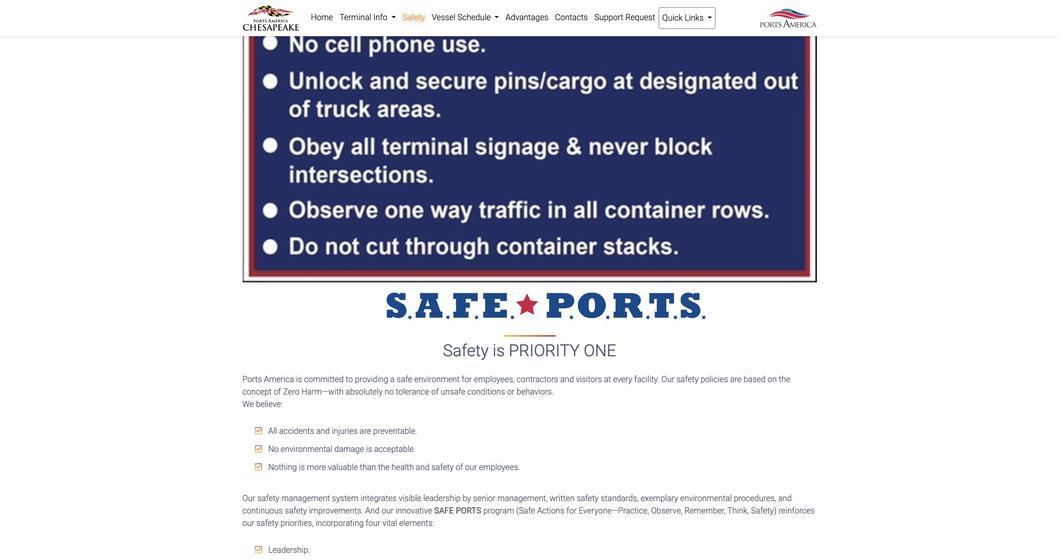 Task type: vqa. For each thing, say whether or not it's contained in the screenshot.
'Availability' corresponding to Breakbulk Availability
no



Task type: describe. For each thing, give the bounding box(es) containing it.
procedures,
[[734, 494, 777, 503]]

and inside our safety management system integrates visible leadership by senior management, written safety standards,         exemplary environmental procedures, and continuous safety improvements. and our innovative
[[779, 494, 792, 503]]

preventable.
[[373, 426, 417, 436]]

quick
[[663, 13, 683, 23]]

continuous
[[243, 506, 283, 516]]

reinforces
[[779, 506, 815, 516]]

contacts
[[555, 12, 588, 22]]

check square image
[[255, 463, 262, 471]]

for inside the 'program (safe actions for everyone—practice, observe,         remember, think, safety) reinforces our safety priorities, incorporating four vital elements:'
[[567, 506, 577, 516]]

our inside our safety management system integrates visible leadership by senior management, written safety standards,         exemplary environmental procedures, and continuous safety improvements. and our innovative
[[382, 506, 394, 516]]

innovative
[[396, 506, 432, 516]]

one
[[584, 341, 616, 361]]

the inside ports america is committed to providing a safe environment for employees, contractors and visitors at every facility. our safety policies are based on the concept         of zero harm—with absolutely no tolerance of unsafe conditions or behaviors. we believe:
[[779, 375, 791, 384]]

is up than
[[366, 444, 372, 454]]

is inside ports america is committed to providing a safe environment for employees, contractors and visitors at every facility. our safety policies are based on the concept         of zero harm—with absolutely no tolerance of unsafe conditions or behaviors. we believe:
[[296, 375, 302, 384]]

nothing is more valuable than the health and safety of our employees.
[[266, 463, 521, 472]]

america
[[264, 375, 294, 384]]

conditions
[[468, 387, 505, 397]]

1 horizontal spatial of
[[432, 387, 439, 397]]

safety link
[[399, 7, 429, 28]]

contractors
[[517, 375, 559, 384]]

or
[[507, 387, 515, 397]]

all
[[268, 426, 277, 436]]

providing
[[355, 375, 389, 384]]

system
[[332, 494, 359, 503]]

safety right written
[[577, 494, 599, 503]]

and
[[365, 506, 380, 516]]

safety)
[[751, 506, 777, 516]]

all accidents and injuries are preventable.
[[266, 426, 417, 436]]

safety for safety is priority one
[[443, 341, 489, 361]]

ports america is committed to providing a safe environment for employees, contractors and visitors at every facility. our safety policies are based on the concept         of zero harm—with absolutely no tolerance of unsafe conditions or behaviors. we believe:
[[243, 375, 791, 409]]

vessel
[[432, 12, 456, 22]]

is left more
[[299, 463, 305, 472]]

no environmental damage is acceptable.
[[266, 444, 416, 454]]

employees,
[[474, 375, 515, 384]]

based
[[744, 375, 766, 384]]

acceptable.
[[374, 444, 416, 454]]

and right health
[[416, 463, 430, 472]]

valuable
[[328, 463, 358, 472]]

a
[[391, 375, 395, 384]]

support
[[595, 12, 624, 22]]

1 vertical spatial the
[[378, 463, 390, 472]]

senior
[[473, 494, 496, 503]]

quick links link
[[659, 7, 716, 29]]

concept
[[243, 387, 272, 397]]

program (safe actions for everyone—practice, observe,         remember, think, safety) reinforces our safety priorities, incorporating four vital elements:
[[243, 506, 815, 528]]

we
[[243, 399, 254, 409]]

think,
[[728, 506, 749, 516]]

safety up leadership
[[432, 463, 454, 472]]

health
[[392, 463, 414, 472]]

terminal
[[340, 12, 371, 22]]

four
[[366, 519, 381, 528]]

schedule
[[458, 12, 491, 22]]

2 horizontal spatial of
[[456, 463, 463, 472]]

advantages link
[[503, 7, 552, 28]]

everyone—practice,
[[579, 506, 649, 516]]

behaviors.
[[517, 387, 554, 397]]

policies
[[701, 375, 729, 384]]

contacts link
[[552, 7, 591, 28]]

committed
[[304, 375, 344, 384]]

support request link
[[591, 7, 659, 28]]

safety up continuous
[[257, 494, 280, 503]]

safety is priority one
[[443, 341, 616, 361]]

terminal info link
[[337, 7, 399, 28]]

integrates
[[361, 494, 397, 503]]

employees.
[[479, 463, 521, 472]]

nothing
[[268, 463, 297, 472]]

zero
[[283, 387, 300, 397]]

request
[[626, 12, 656, 22]]

quick links
[[663, 13, 706, 23]]



Task type: locate. For each thing, give the bounding box(es) containing it.
0 horizontal spatial are
[[360, 426, 371, 436]]

1 horizontal spatial safety
[[443, 341, 489, 361]]

check square image left all on the bottom left of page
[[255, 427, 262, 435]]

1 horizontal spatial environmental
[[681, 494, 732, 503]]

by
[[463, 494, 471, 503]]

of down america
[[274, 387, 281, 397]]

our inside ports america is committed to providing a safe environment for employees, contractors and visitors at every facility. our safety policies are based on the concept         of zero harm—with absolutely no tolerance of unsafe conditions or behaviors. we believe:
[[662, 375, 675, 384]]

actions
[[537, 506, 565, 516]]

safety
[[402, 12, 425, 22], [443, 341, 489, 361]]

more
[[307, 463, 326, 472]]

1 horizontal spatial our
[[382, 506, 394, 516]]

our right facility.
[[662, 375, 675, 384]]

priority
[[509, 341, 580, 361]]

for inside ports america is committed to providing a safe environment for employees, contractors and visitors at every facility. our safety policies are based on the concept         of zero harm—with absolutely no tolerance of unsafe conditions or behaviors. we believe:
[[462, 375, 472, 384]]

0 horizontal spatial of
[[274, 387, 281, 397]]

0 horizontal spatial for
[[462, 375, 472, 384]]

of up by
[[456, 463, 463, 472]]

(safe
[[517, 506, 535, 516]]

safety inside ports america is committed to providing a safe environment for employees, contractors and visitors at every facility. our safety policies are based on the concept         of zero harm—with absolutely no tolerance of unsafe conditions or behaviors. we believe:
[[677, 375, 699, 384]]

every
[[613, 375, 633, 384]]

links
[[685, 13, 704, 23]]

priorities,
[[281, 519, 314, 528]]

to
[[346, 375, 353, 384]]

environmental inside our safety management system integrates visible leadership by senior management, written safety standards,         exemplary environmental procedures, and continuous safety improvements. and our innovative
[[681, 494, 732, 503]]

1 vertical spatial are
[[360, 426, 371, 436]]

1 horizontal spatial for
[[567, 506, 577, 516]]

is
[[493, 341, 505, 361], [296, 375, 302, 384], [366, 444, 372, 454], [299, 463, 305, 472]]

safety inside the 'program (safe actions for everyone—practice, observe,         remember, think, safety) reinforces our safety priorities, incorporating four vital elements:'
[[257, 519, 279, 528]]

tolerance
[[396, 387, 430, 397]]

management,
[[498, 494, 548, 503]]

visitors
[[576, 375, 602, 384]]

0 horizontal spatial our
[[243, 494, 255, 503]]

injuries
[[332, 426, 358, 436]]

0 vertical spatial for
[[462, 375, 472, 384]]

safe
[[434, 506, 454, 516]]

our inside the 'program (safe actions for everyone—practice, observe,         remember, think, safety) reinforces our safety priorities, incorporating four vital elements:'
[[243, 519, 255, 528]]

absolutely
[[346, 387, 383, 397]]

environment
[[415, 375, 460, 384]]

accidents
[[279, 426, 314, 436]]

vital
[[383, 519, 397, 528]]

check square image
[[255, 427, 262, 435], [255, 445, 262, 453], [255, 546, 262, 554]]

the right on
[[779, 375, 791, 384]]

written
[[550, 494, 575, 503]]

and inside ports america is committed to providing a safe environment for employees, contractors and visitors at every facility. our safety policies are based on the concept         of zero harm—with absolutely no tolerance of unsafe conditions or behaviors. we believe:
[[561, 375, 574, 384]]

safety
[[677, 375, 699, 384], [432, 463, 454, 472], [257, 494, 280, 503], [577, 494, 599, 503], [285, 506, 307, 516], [257, 519, 279, 528]]

0 vertical spatial safety
[[402, 12, 425, 22]]

safety up employees,
[[443, 341, 489, 361]]

safe ports
[[434, 506, 482, 516]]

our
[[662, 375, 675, 384], [243, 494, 255, 503]]

safety up priorities, in the left of the page
[[285, 506, 307, 516]]

is up employees,
[[493, 341, 505, 361]]

2 check square image from the top
[[255, 445, 262, 453]]

0 horizontal spatial environmental
[[281, 444, 333, 454]]

no
[[385, 387, 394, 397]]

home link
[[308, 7, 337, 28]]

our down continuous
[[243, 519, 255, 528]]

0 vertical spatial check square image
[[255, 427, 262, 435]]

environmental up remember,
[[681, 494, 732, 503]]

terminal info
[[340, 12, 390, 22]]

at
[[604, 375, 611, 384]]

1 horizontal spatial are
[[731, 375, 742, 384]]

management
[[282, 494, 330, 503]]

ports
[[243, 375, 262, 384]]

our up continuous
[[243, 494, 255, 503]]

our for employees.
[[465, 463, 477, 472]]

safety left "vessel"
[[402, 12, 425, 22]]

our inside our safety management system integrates visible leadership by senior management, written safety standards,         exemplary environmental procedures, and continuous safety improvements. and our innovative
[[243, 494, 255, 503]]

are
[[731, 375, 742, 384], [360, 426, 371, 436]]

visible
[[399, 494, 422, 503]]

check square image left 'no'
[[255, 445, 262, 453]]

and up reinforces
[[779, 494, 792, 503]]

1 horizontal spatial our
[[662, 375, 675, 384]]

0 vertical spatial the
[[779, 375, 791, 384]]

our safety management system integrates visible leadership by senior management, written safety standards,         exemplary environmental procedures, and continuous safety improvements. and our innovative
[[243, 494, 792, 516]]

for
[[462, 375, 472, 384], [567, 506, 577, 516]]

info
[[373, 12, 388, 22]]

for down written
[[567, 506, 577, 516]]

check square image left leadership.
[[255, 546, 262, 554]]

check square image for no
[[255, 445, 262, 453]]

1 vertical spatial our
[[382, 506, 394, 516]]

2 vertical spatial check square image
[[255, 546, 262, 554]]

elements:
[[399, 519, 435, 528]]

environmental
[[281, 444, 333, 454], [681, 494, 732, 503]]

check square image for all
[[255, 427, 262, 435]]

1 check square image from the top
[[255, 427, 262, 435]]

otr driver terminal rules image
[[243, 0, 817, 283]]

0 vertical spatial our
[[465, 463, 477, 472]]

program
[[484, 506, 515, 516]]

2 horizontal spatial our
[[465, 463, 477, 472]]

1 vertical spatial safety
[[443, 341, 489, 361]]

are left based at right bottom
[[731, 375, 742, 384]]

observe,
[[651, 506, 683, 516]]

our for safety
[[243, 519, 255, 528]]

3 check square image from the top
[[255, 546, 262, 554]]

ports
[[456, 506, 482, 516]]

standards,
[[601, 494, 639, 503]]

home
[[311, 12, 333, 22]]

0 horizontal spatial safety
[[402, 12, 425, 22]]

leadership
[[424, 494, 461, 503]]

safe
[[397, 375, 413, 384]]

safety for safety
[[402, 12, 425, 22]]

is up 'zero'
[[296, 375, 302, 384]]

0 vertical spatial environmental
[[281, 444, 333, 454]]

0 vertical spatial are
[[731, 375, 742, 384]]

believe:
[[256, 399, 283, 409]]

1 vertical spatial check square image
[[255, 445, 262, 453]]

leadership.
[[266, 545, 310, 555]]

1 vertical spatial environmental
[[681, 494, 732, 503]]

and
[[561, 375, 574, 384], [316, 426, 330, 436], [416, 463, 430, 472], [779, 494, 792, 503]]

and left visitors
[[561, 375, 574, 384]]

support request
[[595, 12, 656, 22]]

1 vertical spatial our
[[243, 494, 255, 503]]

safety down continuous
[[257, 519, 279, 528]]

our up vital
[[382, 506, 394, 516]]

1 vertical spatial for
[[567, 506, 577, 516]]

environmental up more
[[281, 444, 333, 454]]

vessel schedule
[[432, 12, 493, 22]]

0 vertical spatial our
[[662, 375, 675, 384]]

advantages
[[506, 12, 549, 22]]

exemplary
[[641, 494, 679, 503]]

unsafe
[[441, 387, 466, 397]]

of
[[274, 387, 281, 397], [432, 387, 439, 397], [456, 463, 463, 472]]

1 horizontal spatial the
[[779, 375, 791, 384]]

no
[[268, 444, 279, 454]]

and left injuries
[[316, 426, 330, 436]]

improvements.
[[309, 506, 363, 516]]

the
[[779, 375, 791, 384], [378, 463, 390, 472]]

the right than
[[378, 463, 390, 472]]

of down the environment
[[432, 387, 439, 397]]

are right injuries
[[360, 426, 371, 436]]

our left 'employees.'
[[465, 463, 477, 472]]

facility.
[[635, 375, 660, 384]]

than
[[360, 463, 376, 472]]

vessel schedule link
[[429, 7, 503, 28]]

for up the unsafe
[[462, 375, 472, 384]]

harm—with
[[302, 387, 344, 397]]

2 vertical spatial our
[[243, 519, 255, 528]]

incorporating
[[316, 519, 364, 528]]

0 horizontal spatial our
[[243, 519, 255, 528]]

0 horizontal spatial the
[[378, 463, 390, 472]]

on
[[768, 375, 777, 384]]

remember,
[[685, 506, 726, 516]]

safety left policies
[[677, 375, 699, 384]]

are inside ports america is committed to providing a safe environment for employees, contractors and visitors at every facility. our safety policies are based on the concept         of zero harm—with absolutely no tolerance of unsafe conditions or behaviors. we believe:
[[731, 375, 742, 384]]



